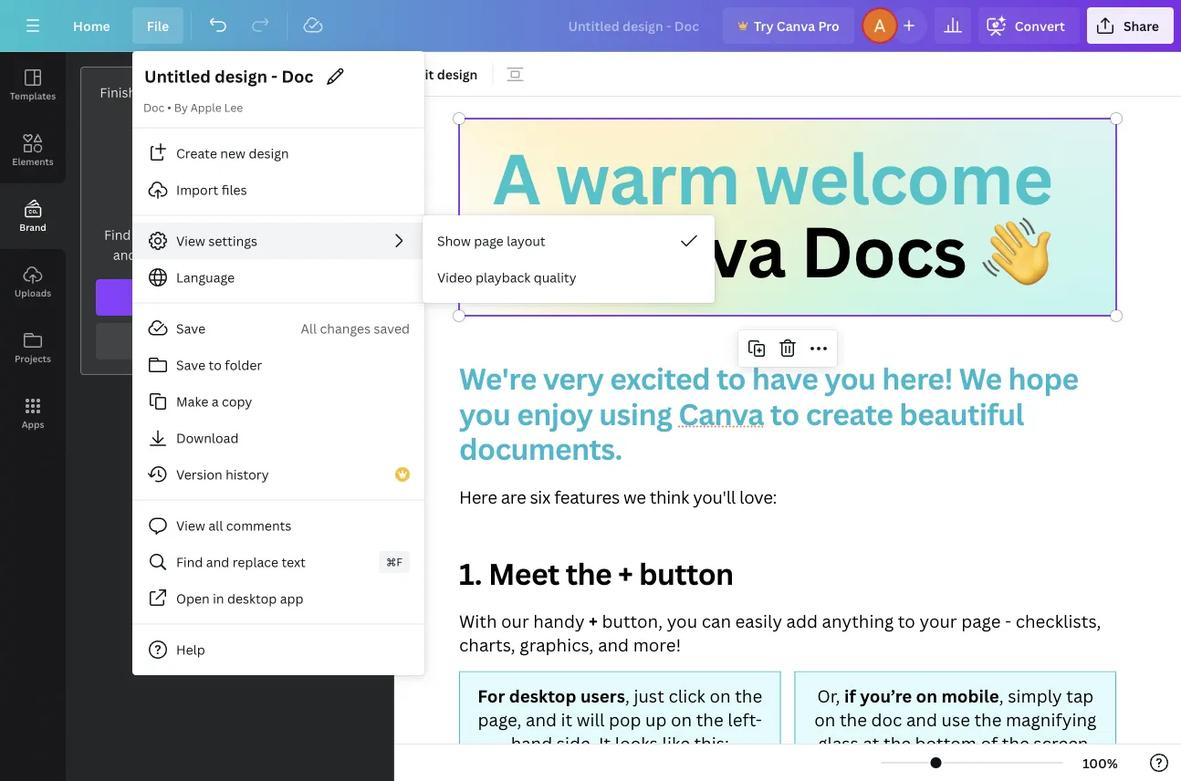 Task type: locate. For each thing, give the bounding box(es) containing it.
by apple lee
[[174, 100, 243, 115]]

designs.
[[296, 246, 346, 264]]

up
[[185, 84, 201, 101], [187, 333, 203, 350]]

1 horizontal spatial design title text field
[[554, 7, 716, 44]]

apps
[[22, 418, 44, 431]]

your inside 'button'
[[206, 333, 235, 350]]

brand up "uploads" button
[[19, 221, 46, 233]]

your up save to folder at the top of page
[[206, 333, 235, 350]]

your down assets
[[265, 246, 293, 264]]

more!
[[634, 633, 682, 657]]

0 vertical spatial templates
[[10, 90, 56, 102]]

1 vertical spatial all
[[209, 517, 223, 535]]

enjoy
[[517, 394, 593, 434]]

0 vertical spatial try canva pro
[[754, 17, 840, 34]]

1 vertical spatial find
[[176, 554, 203, 571]]

download button
[[132, 420, 425, 457]]

language
[[176, 269, 235, 286]]

to
[[493, 203, 564, 298], [249, 246, 262, 264], [209, 357, 222, 374], [717, 359, 746, 399], [771, 394, 800, 434], [899, 610, 916, 633]]

files
[[222, 181, 247, 199]]

features
[[555, 486, 620, 509]]

1 horizontal spatial page
[[962, 610, 1001, 633]]

1 vertical spatial kit
[[279, 333, 296, 350]]

0 horizontal spatial you
[[459, 394, 511, 434]]

templates button
[[0, 52, 66, 118]]

0 vertical spatial design title text field
[[554, 7, 716, 44]]

1 vertical spatial try canva pro
[[198, 289, 284, 306]]

version history
[[176, 466, 269, 484]]

to inside find all of your brand assets in one place and quickly add them to your designs.
[[249, 246, 262, 264]]

find left of
[[104, 226, 131, 243]]

kit right lee
[[276, 84, 293, 101]]

make
[[176, 393, 209, 411]]

save down set
[[176, 357, 206, 374]]

design right edit
[[437, 65, 478, 83]]

our
[[501, 610, 530, 633]]

finish setting up your brand kit and brand templates
[[100, 84, 359, 121]]

folder
[[225, 357, 262, 374]]

you right have
[[825, 359, 876, 399]]

0 vertical spatial up
[[185, 84, 201, 101]]

0 horizontal spatial find
[[104, 226, 131, 243]]

to inside button
[[209, 357, 222, 374]]

add right easily
[[787, 610, 818, 633]]

page left the - at the right
[[962, 610, 1001, 633]]

view settings
[[176, 232, 258, 250]]

0 vertical spatial kit
[[276, 84, 293, 101]]

canva inside main menu bar
[[777, 17, 816, 34]]

all left of
[[134, 226, 149, 243]]

to canva docs 👋
[[493, 203, 1051, 298]]

view down version
[[176, 517, 205, 535]]

design right new
[[249, 145, 289, 162]]

convert button
[[979, 7, 1080, 44]]

view
[[176, 232, 205, 250], [176, 517, 205, 535]]

1 horizontal spatial all
[[209, 517, 223, 535]]

1.
[[459, 554, 482, 594]]

canva inside we're very excited to have you here! we hope you enjoy using canva to create beautiful documents.
[[679, 394, 764, 434]]

0 vertical spatial page
[[474, 232, 504, 250]]

up right set
[[187, 333, 203, 350]]

page
[[474, 232, 504, 250], [962, 610, 1001, 633]]

doc
[[143, 100, 165, 115]]

find and replace text
[[176, 554, 306, 571]]

your inside finish setting up your brand kit and brand templates
[[204, 84, 232, 101]]

view for view settings
[[176, 232, 205, 250]]

1 vertical spatial in
[[213, 590, 224, 608]]

kit left all
[[279, 333, 296, 350]]

lee
[[224, 100, 243, 115]]

+
[[618, 554, 633, 594], [589, 610, 598, 633]]

Design title text field
[[554, 7, 716, 44], [143, 62, 316, 91]]

1 save from the top
[[176, 320, 206, 337]]

1. meet the + button
[[459, 554, 734, 594]]

+ right the
[[618, 554, 633, 594]]

create
[[176, 145, 217, 162]]

save up save to folder at the top of page
[[176, 320, 206, 337]]

find up open
[[176, 554, 203, 571]]

1 vertical spatial design title text field
[[143, 62, 316, 91]]

1 vertical spatial +
[[589, 610, 598, 633]]

1 horizontal spatial you
[[667, 610, 698, 633]]

1 vertical spatial up
[[187, 333, 203, 350]]

and left quickly
[[113, 246, 136, 264]]

1 horizontal spatial pro
[[819, 17, 840, 34]]

1 horizontal spatial try
[[754, 17, 774, 34]]

-
[[1006, 610, 1012, 633]]

replace
[[233, 554, 279, 571]]

show page layout button
[[423, 223, 715, 259]]

0 horizontal spatial add
[[187, 246, 210, 264]]

video playback quality
[[438, 269, 577, 286]]

and down button, at the bottom of page
[[598, 633, 629, 657]]

1 vertical spatial view
[[176, 517, 205, 535]]

view all comments
[[176, 517, 292, 535]]

side panel tab list
[[0, 52, 66, 447]]

page right "show"
[[474, 232, 504, 250]]

up right setting
[[185, 84, 201, 101]]

0 horizontal spatial templates
[[10, 90, 56, 102]]

hope
[[1009, 359, 1079, 399]]

2 save from the top
[[176, 357, 206, 374]]

with
[[459, 610, 497, 633]]

your right by
[[204, 84, 232, 101]]

main menu bar
[[0, 0, 1182, 52]]

brand
[[199, 226, 236, 243]]

your right of
[[168, 226, 196, 243]]

0 vertical spatial find
[[104, 226, 131, 243]]

share
[[1124, 17, 1160, 34]]

1 horizontal spatial try canva pro
[[754, 17, 840, 34]]

kit inside 'button'
[[279, 333, 296, 350]]

None text field
[[395, 97, 1182, 782]]

try inside main menu bar
[[754, 17, 774, 34]]

2 view from the top
[[176, 517, 205, 535]]

1 horizontal spatial add
[[787, 610, 818, 633]]

find inside find all of your brand assets in one place and quickly add them to your designs.
[[104, 226, 131, 243]]

try canva pro button
[[723, 7, 855, 44], [96, 279, 364, 316]]

you left can
[[667, 610, 698, 633]]

all for find
[[134, 226, 149, 243]]

show page layout
[[438, 232, 546, 250]]

all left the "comments"
[[209, 517, 223, 535]]

1 view from the top
[[176, 232, 205, 250]]

0 vertical spatial pro
[[819, 17, 840, 34]]

saved
[[374, 320, 410, 337]]

are
[[501, 486, 526, 509]]

view for view all comments
[[176, 517, 205, 535]]

meet
[[489, 554, 560, 594]]

0 horizontal spatial design
[[249, 145, 289, 162]]

0 vertical spatial save
[[176, 320, 206, 337]]

the
[[566, 554, 612, 594]]

save
[[176, 320, 206, 337], [176, 357, 206, 374]]

view inside button
[[176, 517, 205, 535]]

kit inside finish setting up your brand kit and brand templates
[[276, 84, 293, 101]]

layout
[[507, 232, 546, 250]]

projects button
[[0, 315, 66, 381]]

1 vertical spatial page
[[962, 610, 1001, 633]]

1 vertical spatial pro
[[262, 289, 284, 306]]

here!
[[883, 359, 953, 399]]

your left the - at the right
[[920, 610, 958, 633]]

view inside popup button
[[176, 232, 205, 250]]

and up create new design button
[[296, 84, 319, 101]]

+ right handy
[[589, 610, 598, 633]]

0 vertical spatial try
[[754, 17, 774, 34]]

a
[[212, 393, 219, 411]]

1 vertical spatial save
[[176, 357, 206, 374]]

1 horizontal spatial templates
[[198, 104, 261, 121]]

quality
[[534, 269, 577, 286]]

history
[[226, 466, 269, 484]]

0 horizontal spatial in
[[213, 590, 224, 608]]

new
[[220, 145, 246, 162]]

docs
[[801, 203, 967, 298]]

0 vertical spatial in
[[281, 226, 292, 243]]

0 horizontal spatial page
[[474, 232, 504, 250]]

to inside button, you can easily add anything to your page - checklists, charts, graphics, and more!
[[899, 610, 916, 633]]

1 horizontal spatial in
[[281, 226, 292, 243]]

👋
[[982, 203, 1051, 298]]

design title text field inside main menu bar
[[554, 7, 716, 44]]

add inside find all of your brand assets in one place and quickly add them to your designs.
[[187, 246, 210, 264]]

design
[[437, 65, 478, 83], [249, 145, 289, 162]]

1 vertical spatial templates
[[198, 104, 261, 121]]

1 horizontal spatial +
[[618, 554, 633, 594]]

think
[[650, 486, 690, 509]]

your
[[204, 84, 232, 101], [168, 226, 196, 243], [265, 246, 293, 264], [206, 333, 235, 350], [920, 610, 958, 633]]

0 vertical spatial +
[[618, 554, 633, 594]]

in left one
[[281, 226, 292, 243]]

1 horizontal spatial find
[[176, 554, 203, 571]]

1 vertical spatial add
[[787, 610, 818, 633]]

find
[[104, 226, 131, 243], [176, 554, 203, 571]]

here are six features we think you'll love:
[[459, 486, 777, 509]]

save for save to folder
[[176, 357, 206, 374]]

open in desktop app button
[[132, 581, 425, 617]]

brand up folder at top
[[238, 333, 276, 350]]

up inside 'button'
[[187, 333, 203, 350]]

0 horizontal spatial try
[[198, 289, 218, 306]]

easily
[[736, 610, 783, 633]]

warm
[[556, 130, 740, 225]]

templates inside finish setting up your brand kit and brand templates
[[198, 104, 261, 121]]

templates inside button
[[10, 90, 56, 102]]

0 vertical spatial view
[[176, 232, 205, 250]]

edit
[[409, 65, 434, 83]]

0 horizontal spatial +
[[589, 610, 598, 633]]

0 vertical spatial all
[[134, 226, 149, 243]]

video playback quality button
[[423, 259, 715, 296]]

all inside button
[[209, 517, 223, 535]]

using
[[599, 394, 672, 434]]

can
[[702, 610, 732, 633]]

0 vertical spatial add
[[187, 246, 210, 264]]

1 horizontal spatial try canva pro button
[[723, 7, 855, 44]]

templates up 'create new design'
[[198, 104, 261, 121]]

uploads button
[[0, 249, 66, 315]]

very
[[543, 359, 604, 399]]

0 horizontal spatial all
[[134, 226, 149, 243]]

save to folder button
[[132, 347, 425, 384]]

0 horizontal spatial try canva pro button
[[96, 279, 364, 316]]

try
[[754, 17, 774, 34], [198, 289, 218, 306]]

in inside 'button'
[[213, 590, 224, 608]]

in right open
[[213, 590, 224, 608]]

up inside finish setting up your brand kit and brand templates
[[185, 84, 201, 101]]

edit design button
[[402, 59, 485, 89]]

all inside find all of your brand assets in one place and quickly add them to your designs.
[[134, 226, 149, 243]]

you left enjoy
[[459, 394, 511, 434]]

you inside button, you can easily add anything to your page - checklists, charts, graphics, and more!
[[667, 610, 698, 633]]

view right of
[[176, 232, 205, 250]]

love:
[[740, 486, 777, 509]]

add up language
[[187, 246, 210, 264]]

save inside button
[[176, 357, 206, 374]]

0 vertical spatial design
[[437, 65, 478, 83]]

templates up elements button
[[10, 90, 56, 102]]

brand up create new design button
[[322, 84, 359, 101]]

changes
[[320, 320, 371, 337]]



Task type: vqa. For each thing, say whether or not it's contained in the screenshot.
the Save related to Save
yes



Task type: describe. For each thing, give the bounding box(es) containing it.
all for view
[[209, 517, 223, 535]]

assets
[[239, 226, 278, 243]]

and left the replace
[[206, 554, 229, 571]]

finish
[[100, 84, 136, 101]]

apps button
[[0, 381, 66, 447]]

of
[[152, 226, 165, 243]]

charts,
[[459, 633, 516, 657]]

create
[[806, 394, 894, 434]]

we
[[960, 359, 1003, 399]]

projects
[[15, 353, 51, 365]]

and inside finish setting up your brand kit and brand templates
[[296, 84, 319, 101]]

find for find and replace text
[[176, 554, 203, 571]]

excited
[[610, 359, 711, 399]]

1 horizontal spatial design
[[437, 65, 478, 83]]

convert
[[1015, 17, 1066, 34]]

2 horizontal spatial you
[[825, 359, 876, 399]]

home link
[[58, 7, 125, 44]]

and inside find all of your brand assets in one place and quickly add them to your designs.
[[113, 246, 136, 264]]

beautiful
[[900, 394, 1025, 434]]

them
[[213, 246, 246, 264]]

+ for the
[[618, 554, 633, 594]]

playback
[[476, 269, 531, 286]]

open in desktop app
[[176, 590, 304, 608]]

make a copy
[[176, 393, 252, 411]]

pro inside main menu bar
[[819, 17, 840, 34]]

button,
[[602, 610, 663, 633]]

help button
[[132, 632, 425, 669]]

we're very excited to have you here! we hope you enjoy using canva to create beautiful documents.
[[459, 359, 1085, 469]]

0 horizontal spatial pro
[[262, 289, 284, 306]]

save to folder
[[176, 357, 262, 374]]

brand right apple
[[236, 84, 273, 101]]

1 vertical spatial try canva pro button
[[96, 279, 364, 316]]

one
[[295, 226, 319, 243]]

save for save
[[176, 320, 206, 337]]

file button
[[132, 7, 184, 44]]

a warm welcome
[[493, 130, 1053, 225]]

all
[[301, 320, 317, 337]]

version
[[176, 466, 223, 484]]

welcome
[[756, 130, 1053, 225]]

download
[[176, 430, 239, 447]]

place
[[322, 226, 355, 243]]

by
[[174, 100, 188, 115]]

find for find all of your brand assets in one place and quickly add them to your designs.
[[104, 226, 131, 243]]

import files button
[[132, 172, 425, 208]]

view settings button
[[132, 223, 425, 259]]

and inside button, you can easily add anything to your page - checklists, charts, graphics, and more!
[[598, 633, 629, 657]]

elements
[[12, 155, 54, 168]]

settings
[[209, 232, 258, 250]]

a
[[493, 130, 540, 225]]

in inside find all of your brand assets in one place and quickly add them to your designs.
[[281, 226, 292, 243]]

brand button
[[0, 184, 66, 249]]

try canva pro inside main menu bar
[[754, 17, 840, 34]]

0 horizontal spatial design title text field
[[143, 62, 316, 91]]

import
[[176, 181, 219, 199]]

quickly
[[140, 246, 184, 264]]

we're
[[459, 359, 537, 399]]

0 horizontal spatial try canva pro
[[198, 289, 284, 306]]

text
[[282, 554, 306, 571]]

button
[[639, 554, 734, 594]]

1 vertical spatial try
[[198, 289, 218, 306]]

0 vertical spatial try canva pro button
[[723, 7, 855, 44]]

page inside button
[[474, 232, 504, 250]]

page inside button, you can easily add anything to your page - checklists, charts, graphics, and more!
[[962, 610, 1001, 633]]

make a copy button
[[132, 384, 425, 420]]

100% button
[[1071, 749, 1131, 778]]

none text field containing a warm welcome
[[395, 97, 1182, 782]]

setting
[[139, 84, 182, 101]]

button, you can easily add anything to your page - checklists, charts, graphics, and more!
[[459, 610, 1106, 657]]

anything
[[823, 610, 894, 633]]

create new design
[[176, 145, 289, 162]]

app
[[280, 590, 304, 608]]

graphics,
[[520, 633, 594, 657]]

+ for handy
[[589, 610, 598, 633]]

set up your brand kit button
[[96, 323, 364, 360]]

elements button
[[0, 118, 66, 184]]

apple
[[191, 100, 222, 115]]

uploads
[[14, 287, 51, 299]]

help
[[176, 642, 205, 659]]

set up your brand kit
[[164, 333, 296, 350]]

file
[[147, 17, 169, 34]]

brand inside set up your brand kit 'button'
[[238, 333, 276, 350]]

brand inside 'brand' button
[[19, 221, 46, 233]]

add inside button, you can easily add anything to your page - checklists, charts, graphics, and more!
[[787, 610, 818, 633]]

with our handy +
[[459, 610, 598, 633]]

have
[[752, 359, 819, 399]]

your inside button, you can easily add anything to your page - checklists, charts, graphics, and more!
[[920, 610, 958, 633]]

view all comments button
[[132, 508, 425, 544]]

here
[[459, 486, 497, 509]]

show
[[438, 232, 471, 250]]

documents.
[[459, 429, 623, 469]]

import files
[[176, 181, 247, 199]]

video
[[438, 269, 473, 286]]

version history button
[[132, 457, 425, 493]]

desktop
[[227, 590, 277, 608]]

edit design
[[409, 65, 478, 83]]

1 vertical spatial design
[[249, 145, 289, 162]]

checklists,
[[1016, 610, 1102, 633]]



